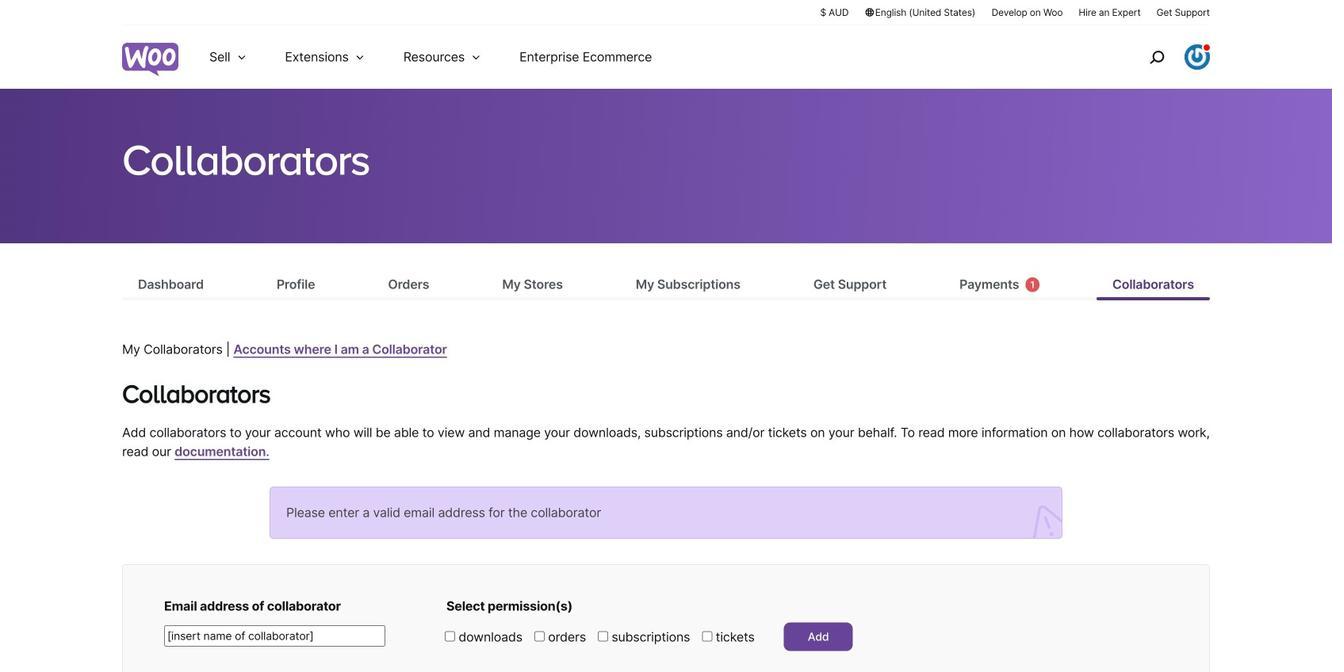Task type: describe. For each thing, give the bounding box(es) containing it.
service navigation menu element
[[1116, 31, 1211, 83]]

search image
[[1145, 44, 1170, 70]]



Task type: locate. For each thing, give the bounding box(es) containing it.
open account menu image
[[1185, 44, 1211, 70]]

None checkbox
[[445, 632, 455, 642], [598, 632, 609, 642], [702, 632, 713, 642], [445, 632, 455, 642], [598, 632, 609, 642], [702, 632, 713, 642]]

None checkbox
[[535, 632, 545, 642]]



